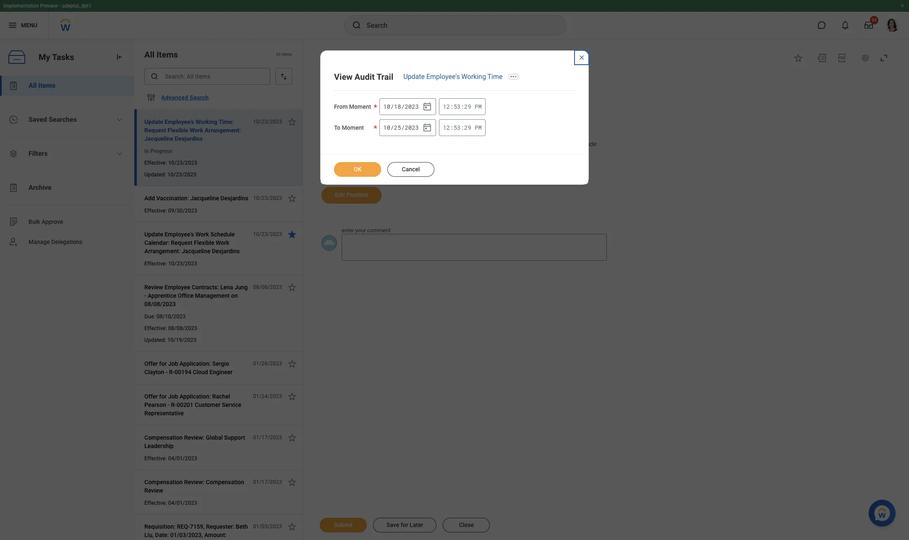 Task type: locate. For each thing, give the bounding box(es) containing it.
request up in progress in the left top of the page
[[145, 127, 166, 134]]

request inside the update employee's working time: request flexible work arrangement: jacqueline desjardins
[[145, 127, 166, 134]]

jacqueline inside button
[[191, 195, 219, 202]]

r- for 00201
[[171, 402, 177, 408]]

the left employee's
[[490, 141, 498, 147]]

minute spin button down request flexible work arrangement: jacqueline desjardins
[[454, 124, 461, 131]]

pm
[[475, 103, 482, 110], [475, 124, 482, 131]]

1 before or after midday spin button from the top
[[475, 103, 482, 110]]

10
[[384, 102, 391, 110], [384, 123, 391, 131]]

remote work > work/remote hybrid - remote days (10/23/2023) link
[[371, 90, 543, 99]]

for for clayton
[[159, 360, 167, 367]]

this
[[554, 141, 564, 147]]

schedule inside update employee's work schedule calendar: request flexible work arrangement: jacqueline desjardins
[[211, 231, 235, 238]]

employee's inside view audit trail "dialog"
[[427, 73, 460, 81]]

second spin button down hybrid
[[465, 103, 472, 110]]

0 vertical spatial to
[[360, 51, 369, 61]]

the up cancel
[[409, 154, 418, 160]]

‎- right clayton at the left of the page
[[166, 369, 168, 376]]

update for update the appropriate information based on the employee's request - this may include:
[[371, 141, 390, 147]]

1 horizontal spatial all
[[145, 50, 155, 60]]

10 left 18
[[384, 102, 391, 110]]

0 horizontal spatial to
[[334, 124, 341, 131]]

overall status element
[[371, 119, 434, 132]]

2 vertical spatial employee's
[[165, 231, 194, 238]]

employee's
[[427, 73, 460, 81], [165, 118, 194, 125], [165, 231, 194, 238]]

2 | from the left
[[439, 75, 441, 82]]

schedule
[[439, 162, 463, 168], [211, 231, 235, 238]]

1 vertical spatial before or after midday spin button
[[475, 124, 482, 131]]

|
[[378, 75, 379, 82], [439, 75, 441, 82]]

/ left 18
[[391, 102, 394, 110]]

2 vertical spatial change
[[388, 169, 408, 176]]

hour spin button for 10 / 18 / 2023
[[443, 103, 450, 110]]

1 vertical spatial effective: 10/23/2023
[[145, 260, 197, 267]]

star image for update employee's work schedule calendar: request flexible work arrangement: jacqueline desjardins
[[287, 229, 297, 239]]

star image for review employee contracts: lena jung - apprentice office management on 08/08/2023
[[287, 282, 297, 292]]

my left (all
[[39, 52, 50, 62]]

1 vertical spatial review
[[145, 487, 163, 494]]

hour spin button
[[443, 103, 450, 110], [443, 124, 450, 131]]

01/17/2023 for compensation review: global support leadership
[[253, 434, 282, 441]]

service
[[222, 402, 242, 408]]

time up weekly
[[419, 154, 432, 160]]

review employee contracts: lena jung - apprentice office management on 08/08/2023
[[145, 284, 248, 308]]

0 vertical spatial for
[[159, 360, 167, 367]]

0 vertical spatial effective: 04/01/2023
[[145, 455, 197, 462]]

1 second spin button from the top
[[465, 103, 472, 110]]

10 inside 'from moment' 'group'
[[384, 102, 391, 110]]

moment
[[349, 103, 371, 110], [342, 124, 364, 131]]

3 change from the top
[[388, 169, 408, 176]]

may
[[566, 141, 577, 147]]

list
[[0, 76, 134, 252]]

update inside the update employee's working time: request flexible work arrangement: jacqueline desjardins
[[145, 118, 163, 125]]

0 vertical spatial job
[[168, 360, 178, 367]]

1 star image from the top
[[287, 229, 297, 239]]

0 vertical spatial offer
[[145, 360, 158, 367]]

1 vertical spatial time
[[419, 154, 432, 160]]

0 horizontal spatial arrangement:
[[145, 248, 180, 255]]

2 01/17/2023 from the top
[[253, 479, 282, 485]]

r- up representative at the bottom of the page
[[171, 402, 177, 408]]

enter your comment text field
[[342, 234, 607, 261]]

working up hybrid
[[462, 73, 486, 81]]

0 horizontal spatial remote
[[371, 92, 392, 99]]

remote
[[371, 92, 392, 99], [472, 92, 492, 99]]

my tasks element
[[0, 39, 134, 540]]

1 vertical spatial items
[[38, 81, 55, 89]]

2 star image from the top
[[287, 282, 297, 292]]

2 review from the top
[[145, 487, 163, 494]]

time inside view audit trail "dialog"
[[488, 73, 503, 81]]

effective: 10/23/2023
[[145, 160, 197, 166], [145, 260, 197, 267]]

archive button
[[0, 178, 134, 198]]

‎- inside offer for job application: sergio clayton ‎- r-00194 cloud engineer
[[166, 369, 168, 376]]

0 vertical spatial search image
[[352, 20, 362, 30]]

1 horizontal spatial my
[[39, 52, 50, 62]]

advanced
[[161, 94, 188, 101]]

2 before or after midday spin button from the top
[[475, 124, 482, 131]]

| up 'work/remote'
[[439, 75, 441, 82]]

enter your comment
[[342, 227, 391, 234]]

1 horizontal spatial search image
[[352, 20, 362, 30]]

update up >
[[404, 73, 425, 81]]

list containing all items
[[0, 76, 134, 252]]

request right calendar:
[[171, 239, 193, 246]]

sergio
[[212, 360, 229, 367]]

1 vertical spatial 29
[[465, 124, 472, 131]]

contracts:
[[192, 284, 219, 291]]

working inside the update employee's working time: request flexible work arrangement: jacqueline desjardins
[[196, 118, 218, 125]]

0 horizontal spatial on
[[231, 292, 238, 299]]

star image
[[794, 53, 804, 63], [287, 117, 297, 127], [287, 193, 297, 203], [287, 359, 297, 369], [287, 477, 297, 487]]

review: for compensation
[[184, 479, 205, 486]]

hour spin button down request flexible work arrangement: jacqueline desjardins
[[443, 124, 450, 131]]

transformation import image
[[115, 53, 124, 61]]

12 : 53 : 29 pm for 10 / 18 / 2023
[[443, 103, 482, 110]]

update employee's work schedule calendar: request flexible work arrangement: jacqueline desjardins button
[[145, 229, 249, 256]]

to left status at the left top of page
[[334, 124, 341, 131]]

for inside offer for job application: sergio clayton ‎- r-00194 cloud engineer
[[159, 360, 167, 367]]

compensation review: global support leadership button
[[145, 433, 249, 451]]

1 job from the top
[[168, 360, 178, 367]]

user plus image
[[8, 237, 18, 247]]

/ right 25
[[401, 123, 405, 131]]

1 vertical spatial 2023
[[405, 123, 419, 131]]

moment down process
[[342, 124, 364, 131]]

for up clayton at the left of the page
[[159, 360, 167, 367]]

all inside 'button'
[[29, 81, 37, 89]]

04/01/2023 down compensation review: compensation review
[[168, 500, 197, 506]]

0 vertical spatial before or after midday spin button
[[475, 103, 482, 110]]

update for update employee's working time
[[404, 73, 425, 81]]

before or after midday spin button for 10 / 18 / 2023
[[475, 103, 482, 110]]

- right hybrid
[[469, 92, 470, 99]]

all items
[[145, 50, 178, 60], [29, 81, 55, 89]]

job inside offer for job application: rachel pearson ‎- r-00201 customer service representative
[[168, 393, 178, 400]]

minute spin button
[[454, 103, 461, 110], [454, 124, 461, 131]]

updated: for review employee contracts: lena jung - apprentice office management on 08/08/2023
[[145, 337, 166, 343]]

08/08/2023 right the jung
[[253, 284, 282, 290]]

2 review: from the top
[[184, 479, 205, 486]]

0 vertical spatial 53
[[454, 103, 461, 110]]

review up requisition: on the bottom left of the page
[[145, 487, 163, 494]]

minute spin button for 10 / 18 / 2023
[[454, 103, 461, 110]]

1 effective: 04/01/2023 from the top
[[145, 455, 197, 462]]

pm for 10 / 25 / 2023
[[475, 124, 482, 131]]

0 vertical spatial 10
[[384, 102, 391, 110]]

1 minute spin button from the top
[[454, 103, 461, 110]]

jacqueline up in progress in the left top of the page
[[145, 135, 173, 142]]

compensation review: compensation review button
[[145, 477, 249, 496]]

in
[[145, 148, 149, 154]]

0 vertical spatial pm
[[475, 103, 482, 110]]

include:
[[578, 141, 598, 147]]

pm up update the appropriate information based on the employee's request - this may include:
[[475, 124, 482, 131]]

star image for update employee's working time: request flexible work arrangement: jacqueline desjardins
[[287, 117, 297, 127]]

2 vertical spatial 08/08/2023
[[168, 325, 197, 331]]

offer inside offer for job application: rachel pearson ‎- r-00201 customer service representative
[[145, 393, 158, 400]]

1 01/17/2023 from the top
[[253, 434, 282, 441]]

flexible down 09/30/2023
[[194, 239, 214, 246]]

tasks
[[33, 46, 59, 58], [52, 52, 74, 62]]

jacqueline up 09/30/2023
[[191, 195, 219, 202]]

my inside my tasks element
[[39, 52, 50, 62]]

12 : 53 : 29 pm down hybrid
[[443, 103, 482, 110]]

application: inside offer for job application: rachel pearson ‎- r-00201 customer service representative
[[180, 393, 211, 400]]

1 2023 from the top
[[405, 102, 419, 110]]

1 review: from the top
[[184, 434, 205, 441]]

based
[[464, 141, 480, 147]]

update inside update employee's work schedule calendar: request flexible work arrangement: jacqueline desjardins
[[145, 231, 163, 238]]

1 horizontal spatial remote
[[472, 92, 492, 99]]

pm down the remote work > work/remote hybrid - remote days (10/23/2023)
[[475, 103, 482, 110]]

updated: 10/23/2023
[[145, 171, 197, 178]]

04/01/2023 for global
[[168, 455, 197, 462]]

preview
[[40, 3, 58, 9]]

update inside view audit trail "dialog"
[[404, 73, 425, 81]]

(all
[[62, 46, 78, 58]]

updated: up remote work > work/remote hybrid - remote days (10/23/2023) link at the top
[[442, 75, 465, 82]]

effective: 04/01/2023 up requisition: on the bottom left of the page
[[145, 500, 197, 506]]

effective: down leadership
[[145, 455, 167, 462]]

review: inside compensation review: global support leadership
[[184, 434, 205, 441]]

0 horizontal spatial request
[[145, 127, 166, 134]]

2 vertical spatial arrangement:
[[145, 248, 180, 255]]

0 vertical spatial ‎-
[[166, 369, 168, 376]]

complete
[[322, 51, 358, 61]]

update down successfully
[[371, 141, 390, 147]]

requisition: req-7159, requester: beth liu, date: 01/03/2023, amount
[[145, 523, 248, 540]]

close view audit trail image
[[579, 54, 586, 61]]

0 vertical spatial employee's
[[427, 73, 460, 81]]

2 job from the top
[[168, 393, 178, 400]]

2 29 from the top
[[465, 124, 472, 131]]

jacqueline up contracts:
[[182, 248, 211, 255]]

leadership
[[145, 443, 174, 450]]

2 second spin button from the top
[[465, 124, 472, 131]]

1 vertical spatial change
[[388, 162, 408, 168]]

rename image
[[8, 217, 18, 227]]

1 vertical spatial to
[[334, 124, 341, 131]]

the left shift
[[409, 169, 418, 176]]

- left apprentice at the left bottom of page
[[145, 292, 146, 299]]

search image up complete to do
[[352, 20, 362, 30]]

hour spin button down the remote work > work/remote hybrid - remote days (10/23/2023)
[[443, 103, 450, 110]]

remote work > work/remote hybrid - remote days (10/23/2023)
[[371, 92, 543, 99]]

: down request flexible work arrangement: jacqueline desjardins
[[450, 124, 454, 131]]

star image for compensation review: global support leadership
[[287, 433, 297, 443]]

‎-
[[166, 369, 168, 376], [168, 402, 170, 408]]

08/08/2023 down apprentice at the left bottom of page
[[145, 301, 176, 308]]

second spin button
[[465, 103, 472, 110], [465, 124, 472, 131]]

0 horizontal spatial flexible
[[168, 127, 188, 134]]

time inside change the time type change the weekly schedule hours change the work shift
[[419, 154, 432, 160]]

all right clipboard icon
[[29, 81, 37, 89]]

created:
[[322, 75, 344, 82]]

effective: 04/01/2023 down leadership
[[145, 455, 197, 462]]

2 effective: 10/23/2023 from the top
[[145, 260, 197, 267]]

update up calendar:
[[145, 231, 163, 238]]

effective: 10/23/2023 up employee
[[145, 260, 197, 267]]

29 down hybrid
[[465, 103, 472, 110]]

0 vertical spatial all
[[145, 50, 155, 60]]

29
[[465, 103, 472, 110], [465, 124, 472, 131]]

hours
[[465, 162, 481, 168]]

2 53 from the top
[[454, 124, 461, 131]]

0 vertical spatial items
[[157, 50, 178, 60]]

10/19/2023
[[168, 337, 197, 343]]

configure image
[[146, 92, 156, 103]]

effective:
[[381, 75, 405, 82], [145, 160, 167, 166], [145, 208, 167, 214], [145, 260, 167, 267], [145, 325, 167, 331], [145, 455, 167, 462], [145, 500, 167, 506]]

0 horizontal spatial working
[[196, 118, 218, 125]]

time
[[488, 73, 503, 81], [419, 154, 432, 160]]

overall down for
[[322, 108, 340, 115]]

job for 00194
[[168, 360, 178, 367]]

1 vertical spatial calendar image
[[423, 123, 433, 133]]

review inside compensation review: compensation review
[[145, 487, 163, 494]]

1 12 : 53 : 29 pm from the top
[[443, 103, 482, 110]]

remote down trail
[[371, 92, 392, 99]]

request flexible work arrangement: jacqueline desjardins link
[[371, 106, 525, 115]]

application: for customer
[[180, 393, 211, 400]]

before or after midday spin button down the remote work > work/remote hybrid - remote days (10/23/2023)
[[475, 103, 482, 110]]

1 vertical spatial 04/01/2023
[[168, 500, 197, 506]]

request inside update employee's work schedule calendar: request flexible work arrangement: jacqueline desjardins
[[171, 239, 193, 246]]

0 vertical spatial 04/01/2023
[[168, 455, 197, 462]]

2 10 from the top
[[384, 123, 391, 131]]

1 pm from the top
[[475, 103, 482, 110]]

1 change from the top
[[388, 154, 408, 160]]

1 hour spin button from the top
[[443, 103, 450, 110]]

application: inside offer for job application: sergio clayton ‎- r-00194 cloud engineer
[[180, 360, 211, 367]]

review up apprentice at the left bottom of page
[[145, 284, 163, 291]]

job inside offer for job application: sergio clayton ‎- r-00194 cloud engineer
[[168, 360, 178, 367]]

1 horizontal spatial |
[[439, 75, 441, 82]]

desjardins inside button
[[221, 195, 249, 202]]

0 vertical spatial minute spin button
[[454, 103, 461, 110]]

offer
[[145, 360, 158, 367], [145, 393, 158, 400]]

flexible up overall status element
[[394, 108, 414, 115]]

: down the remote work > work/remote hybrid - remote days (10/23/2023)
[[450, 103, 454, 110]]

1 vertical spatial all items
[[29, 81, 55, 89]]

my tasks (all items) main content
[[0, 39, 910, 540]]

schedule inside change the time type change the weekly schedule hours change the work shift
[[439, 162, 463, 168]]

0 vertical spatial flexible
[[394, 108, 414, 115]]

all right transformation import icon
[[145, 50, 155, 60]]

2 horizontal spatial request
[[371, 108, 393, 115]]

2 effective: 04/01/2023 from the top
[[145, 500, 197, 506]]

review employee contracts: lena jung - apprentice office management on 08/08/2023 button
[[145, 282, 249, 309]]

12 : 53 : 29 pm up based
[[443, 124, 482, 131]]

2 horizontal spatial arrangement:
[[430, 108, 466, 115]]

1 vertical spatial request
[[145, 127, 166, 134]]

jacqueline down days
[[467, 108, 496, 115]]

before or after midday spin button
[[475, 103, 482, 110], [475, 124, 482, 131]]

1 vertical spatial ‎-
[[168, 402, 170, 408]]

arrangement: inside update employee's work schedule calendar: request flexible work arrangement: jacqueline desjardins
[[145, 248, 180, 255]]

employee's
[[500, 141, 529, 147]]

2 vertical spatial flexible
[[194, 239, 214, 246]]

offer inside offer for job application: sergio clayton ‎- r-00194 cloud engineer
[[145, 360, 158, 367]]

0 vertical spatial 29
[[465, 103, 472, 110]]

1 offer from the top
[[145, 360, 158, 367]]

01/17/2023
[[253, 434, 282, 441], [253, 479, 282, 485]]

1 vertical spatial search image
[[150, 72, 159, 81]]

10 inside to moment group
[[384, 123, 391, 131]]

1 vertical spatial hour spin button
[[443, 124, 450, 131]]

2 offer from the top
[[145, 393, 158, 400]]

2 for from the top
[[159, 393, 167, 400]]

application: for cloud
[[180, 360, 211, 367]]

0 vertical spatial updated:
[[442, 75, 465, 82]]

1 vertical spatial all
[[29, 81, 37, 89]]

33
[[276, 52, 281, 57]]

1 vertical spatial effective: 04/01/2023
[[145, 500, 197, 506]]

2 12 : 53 : 29 pm from the top
[[443, 124, 482, 131]]

second spin button for 10 / 25 / 2023
[[465, 124, 472, 131]]

1 effective: 10/23/2023 from the top
[[145, 160, 197, 166]]

job up 00201
[[168, 393, 178, 400]]

1 vertical spatial working
[[196, 118, 218, 125]]

01/03/2023
[[253, 523, 282, 530]]

1 vertical spatial 12
[[443, 124, 450, 131]]

2 application: from the top
[[180, 393, 211, 400]]

1 horizontal spatial schedule
[[439, 162, 463, 168]]

add vaccination: jacqueline desjardins button
[[145, 193, 249, 203]]

to left do
[[360, 51, 369, 61]]

job
[[168, 360, 178, 367], [168, 393, 178, 400]]

0 vertical spatial 2023
[[405, 102, 419, 110]]

53 for 10 / 25 / 2023
[[454, 124, 461, 131]]

0 vertical spatial application:
[[180, 360, 211, 367]]

1 vertical spatial pm
[[475, 124, 482, 131]]

arrangement: down time:
[[205, 127, 241, 134]]

for inside offer for job application: rachel pearson ‎- r-00201 customer service representative
[[159, 393, 167, 400]]

12 down the remote work > work/remote hybrid - remote days (10/23/2023)
[[443, 103, 450, 110]]

to moment
[[334, 124, 364, 131]]

0 horizontal spatial all items
[[29, 81, 55, 89]]

1 vertical spatial review:
[[184, 479, 205, 486]]

edit position
[[335, 192, 368, 198]]

1 vertical spatial minute spin button
[[454, 124, 461, 131]]

delegations
[[51, 238, 83, 245]]

1 horizontal spatial working
[[462, 73, 486, 81]]

calendar image up appropriate
[[423, 123, 433, 133]]

0 vertical spatial calendar image
[[423, 102, 433, 112]]

arrangement: down the remote work > work/remote hybrid - remote days (10/23/2023)
[[430, 108, 466, 115]]

18
[[394, 102, 401, 110]]

1 horizontal spatial to
[[360, 51, 369, 61]]

1 vertical spatial updated:
[[145, 171, 166, 178]]

2 minute spin button from the top
[[454, 124, 461, 131]]

-
[[59, 3, 61, 9], [469, 92, 470, 99], [551, 141, 553, 147], [145, 292, 146, 299]]

working
[[462, 73, 486, 81], [196, 118, 218, 125]]

employee's inside update employee's work schedule calendar: request flexible work arrangement: jacqueline desjardins
[[165, 231, 194, 238]]

management
[[195, 292, 230, 299]]

0 vertical spatial schedule
[[439, 162, 463, 168]]

2 overall from the top
[[322, 124, 340, 131]]

review: down compensation review: global support leadership
[[184, 479, 205, 486]]

2 2023 from the top
[[405, 123, 419, 131]]

arrangement: inside the update employee's working time: request flexible work arrangement: jacqueline desjardins
[[205, 127, 241, 134]]

job for 00201
[[168, 393, 178, 400]]

successfully
[[371, 124, 404, 131]]

1 vertical spatial 08/08/2023
[[145, 301, 176, 308]]

approve
[[42, 218, 63, 225]]

53 down the remote work > work/remote hybrid - remote days (10/23/2023)
[[454, 103, 461, 110]]

0 horizontal spatial time
[[419, 154, 432, 160]]

for up pearson
[[159, 393, 167, 400]]

53 down request flexible work arrangement: jacqueline desjardins
[[454, 124, 461, 131]]

1 vertical spatial employee's
[[165, 118, 194, 125]]

overall for overall process
[[322, 108, 340, 115]]

r- inside offer for job application: rachel pearson ‎- r-00201 customer service representative
[[171, 402, 177, 408]]

offer up pearson
[[145, 393, 158, 400]]

minute spin button down the remote work > work/remote hybrid - remote days (10/23/2023)
[[454, 103, 461, 110]]

job up the 00194
[[168, 360, 178, 367]]

0 horizontal spatial my
[[17, 46, 31, 58]]

00194
[[175, 369, 192, 376]]

employee's up remote work > work/remote hybrid - remote days (10/23/2023) link at the top
[[427, 73, 460, 81]]

star image
[[287, 229, 297, 239], [287, 282, 297, 292], [287, 392, 297, 402], [287, 433, 297, 443], [287, 522, 297, 532]]

‎- for pearson
[[168, 402, 170, 408]]

1 application: from the top
[[180, 360, 211, 367]]

employee's inside the update employee's working time: request flexible work arrangement: jacqueline desjardins
[[165, 118, 194, 125]]

search image
[[352, 20, 362, 30], [150, 72, 159, 81]]

1 vertical spatial flexible
[[168, 127, 188, 134]]

fullscreen image
[[880, 53, 890, 63]]

calendar image inside to moment group
[[423, 123, 433, 133]]

flexible
[[394, 108, 414, 115], [168, 127, 188, 134], [194, 239, 214, 246]]

12 down request flexible work arrangement: jacqueline desjardins
[[443, 124, 450, 131]]

0 vertical spatial second spin button
[[465, 103, 472, 110]]

29 up based
[[465, 124, 472, 131]]

0 horizontal spatial items
[[38, 81, 55, 89]]

0 horizontal spatial schedule
[[211, 231, 235, 238]]

calendar image
[[423, 102, 433, 112], [423, 123, 433, 133]]

25
[[394, 123, 401, 131]]

1 53 from the top
[[454, 103, 461, 110]]

2 remote from the left
[[472, 92, 492, 99]]

1 horizontal spatial items
[[157, 50, 178, 60]]

update for update employee's working time: request flexible work arrangement: jacqueline desjardins
[[145, 118, 163, 125]]

29 for 10 / 18 / 2023
[[465, 103, 472, 110]]

2 hour spin button from the top
[[443, 124, 450, 131]]

12
[[443, 103, 450, 110], [443, 124, 450, 131]]

0 vertical spatial on
[[482, 141, 488, 147]]

1 vertical spatial 01/17/2023
[[253, 479, 282, 485]]

desjardins inside the update employee's working time: request flexible work arrangement: jacqueline desjardins
[[175, 135, 203, 142]]

working left time:
[[196, 118, 218, 125]]

1 remote from the left
[[371, 92, 392, 99]]

2023 for 10 / 25 / 2023
[[405, 123, 419, 131]]

view printable version (pdf) image
[[838, 53, 848, 63]]

0 vertical spatial r-
[[169, 369, 175, 376]]

1 overall from the top
[[322, 108, 340, 115]]

calendar image for 10 / 25 / 2023
[[423, 123, 433, 133]]

10 / 18 / 2023
[[384, 102, 419, 110]]

to inside my tasks (all items) main content
[[360, 51, 369, 61]]

moment for 10 / 18 / 2023
[[349, 103, 371, 110]]

2023 inside to moment group
[[405, 123, 419, 131]]

on
[[482, 141, 488, 147], [231, 292, 238, 299]]

compensation for compensation review: compensation review
[[145, 479, 183, 486]]

0 vertical spatial arrangement:
[[430, 108, 466, 115]]

1 vertical spatial schedule
[[211, 231, 235, 238]]

1 04/01/2023 from the top
[[168, 455, 197, 462]]

1 29 from the top
[[465, 103, 472, 110]]

compensation inside compensation review: global support leadership
[[145, 434, 183, 441]]

implementation
[[3, 3, 39, 9]]

‎- inside offer for job application: rachel pearson ‎- r-00201 customer service representative
[[168, 402, 170, 408]]

clipboard image
[[8, 81, 18, 91]]

1 vertical spatial second spin button
[[465, 124, 472, 131]]

hour spin button for 10 / 25 / 2023
[[443, 124, 450, 131]]

- left this
[[551, 141, 553, 147]]

request
[[530, 141, 550, 147]]

1 horizontal spatial request
[[171, 239, 193, 246]]

12 for 10 / 18 / 2023
[[443, 103, 450, 110]]

1 calendar image from the top
[[423, 102, 433, 112]]

1 vertical spatial on
[[231, 292, 238, 299]]

update down configure icon
[[145, 118, 163, 125]]

0 vertical spatial time
[[488, 73, 503, 81]]

process
[[342, 108, 363, 115]]

0 vertical spatial 01/17/2023
[[253, 434, 282, 441]]

offer for offer for job application: rachel pearson ‎- r-00201 customer service representative
[[145, 393, 158, 400]]

items
[[282, 52, 292, 57]]

review: left global
[[184, 434, 205, 441]]

1 12 from the top
[[443, 103, 450, 110]]

1 vertical spatial moment
[[342, 124, 364, 131]]

review: for global
[[184, 434, 205, 441]]

application: up cloud
[[180, 360, 211, 367]]

1 vertical spatial offer
[[145, 393, 158, 400]]

1 for from the top
[[159, 360, 167, 367]]

| right audit
[[378, 75, 379, 82]]

tasks for my tasks (all items)
[[33, 46, 59, 58]]

before or after midday spin button up update the appropriate information based on the employee's request - this may include:
[[475, 124, 482, 131]]

2 vertical spatial updated:
[[145, 337, 166, 343]]

1 10 from the top
[[384, 102, 391, 110]]

my for my tasks (all items)
[[17, 46, 31, 58]]

1 horizontal spatial all items
[[145, 50, 178, 60]]

2 pm from the top
[[475, 124, 482, 131]]

2 calendar image from the top
[[423, 123, 433, 133]]

working inside view audit trail "dialog"
[[462, 73, 486, 81]]

employee's up calendar:
[[165, 231, 194, 238]]

2 change from the top
[[388, 162, 408, 168]]

updated: down 'effective: 08/08/2023'
[[145, 337, 166, 343]]

update employee's working time link
[[404, 73, 503, 81]]

your
[[356, 227, 366, 234]]

the
[[391, 141, 400, 147], [490, 141, 498, 147], [409, 154, 418, 160], [409, 162, 418, 168], [409, 169, 418, 176]]

on down the jung
[[231, 292, 238, 299]]

calendar image down 'work/remote'
[[423, 102, 433, 112]]

date:
[[155, 532, 169, 539]]

my left my tasks
[[17, 46, 31, 58]]

2023 inside 'from moment' 'group'
[[405, 102, 419, 110]]

clipboard image
[[8, 183, 18, 193]]

- right preview
[[59, 3, 61, 9]]

1 horizontal spatial arrangement:
[[205, 127, 241, 134]]

‎- up representative at the bottom of the page
[[168, 402, 170, 408]]

0 vertical spatial all items
[[145, 50, 178, 60]]

application:
[[180, 360, 211, 367], [180, 393, 211, 400]]

04/01/2023 down compensation review: global support leadership
[[168, 455, 197, 462]]

1 vertical spatial arrangement:
[[205, 127, 241, 134]]

0 vertical spatial change
[[388, 154, 408, 160]]

10 left 25
[[384, 123, 391, 131]]

review: inside compensation review: compensation review
[[184, 479, 205, 486]]

>
[[408, 92, 411, 99]]

2 12 from the top
[[443, 124, 450, 131]]

1 review from the top
[[145, 284, 163, 291]]

10 for 10 / 25 / 2023
[[384, 123, 391, 131]]

jacqueline inside update employee's work schedule calendar: request flexible work arrangement: jacqueline desjardins
[[182, 248, 211, 255]]

moment right from
[[349, 103, 371, 110]]

1 horizontal spatial flexible
[[194, 239, 214, 246]]

/ right 18
[[401, 102, 405, 110]]

overall up instructions
[[322, 124, 340, 131]]

r- inside offer for job application: sergio clayton ‎- r-00194 cloud engineer
[[169, 369, 175, 376]]

2 04/01/2023 from the top
[[168, 500, 197, 506]]

4 star image from the top
[[287, 433, 297, 443]]

01/17/2023 for compensation review: compensation review
[[253, 479, 282, 485]]

calendar image inside 'from moment' 'group'
[[423, 102, 433, 112]]



Task type: describe. For each thing, give the bounding box(es) containing it.
my tasks
[[39, 52, 74, 62]]

1 | from the left
[[378, 75, 379, 82]]

effective: 04/01/2023 for compensation review: global support leadership
[[145, 455, 197, 462]]

employee's for update employee's working time
[[427, 73, 460, 81]]

appropriate
[[401, 141, 431, 147]]

r- for 00194
[[169, 369, 175, 376]]

moment for 10 / 25 / 2023
[[342, 124, 364, 131]]

complete to do
[[322, 51, 381, 61]]

view audit trail dialog
[[321, 50, 589, 185]]

rachel
[[212, 393, 230, 400]]

effective: 09/30/2023
[[145, 208, 197, 214]]

calendar:
[[145, 239, 170, 246]]

due: 08/10/2023
[[145, 313, 186, 320]]

compensation for compensation review: global support leadership
[[145, 434, 183, 441]]

the down 25
[[391, 141, 400, 147]]

01/24/2023
[[253, 393, 282, 400]]

request flexible work arrangement: jacqueline desjardins
[[371, 108, 525, 115]]

apprentice
[[148, 292, 176, 299]]

04/01/2023 for compensation
[[168, 500, 197, 506]]

29 for 10 / 25 / 2023
[[465, 124, 472, 131]]

effective: down calendar:
[[145, 260, 167, 267]]

action bar region
[[303, 510, 910, 540]]

effective: down due:
[[145, 325, 167, 331]]

overall for overall status
[[322, 124, 340, 131]]

edit
[[335, 192, 345, 198]]

ok
[[354, 166, 362, 173]]

from
[[334, 103, 348, 110]]

10 for 10 / 18 / 2023
[[384, 102, 391, 110]]

bulk
[[29, 218, 40, 225]]

lena
[[221, 284, 233, 291]]

effective: down do
[[381, 75, 405, 82]]

time:
[[219, 118, 234, 125]]

comment
[[368, 227, 391, 234]]

33 items
[[276, 52, 292, 57]]

all items button
[[0, 76, 134, 96]]

engineer
[[210, 369, 233, 376]]

: down hybrid
[[461, 103, 465, 110]]

12 : 53 : 29 pm for 10 / 25 / 2023
[[443, 124, 482, 131]]

hybrid
[[450, 92, 467, 99]]

items inside item list element
[[157, 50, 178, 60]]

‎- for clayton
[[166, 369, 168, 376]]

req-
[[177, 523, 190, 530]]

bulk approve
[[29, 218, 63, 225]]

from moment group
[[380, 98, 437, 115]]

manage
[[29, 238, 50, 245]]

audit
[[355, 72, 375, 82]]

search image inside item list element
[[150, 72, 159, 81]]

update employee's working time: request flexible work arrangement: jacqueline desjardins
[[145, 118, 241, 142]]

effective: up requisition: on the bottom left of the page
[[145, 500, 167, 506]]

- inside review employee contracts: lena jung - apprentice office management on 08/08/2023
[[145, 292, 146, 299]]

item list element
[[134, 39, 303, 540]]

0 vertical spatial request
[[371, 108, 393, 115]]

updated: 10/19/2023
[[145, 337, 197, 343]]

employee's for update employee's working time: request flexible work arrangement: jacqueline desjardins
[[165, 118, 194, 125]]

offer for offer for job application: sergio clayton ‎- r-00194 cloud engineer
[[145, 360, 158, 367]]

manage delegations link
[[0, 232, 134, 252]]

office
[[178, 292, 194, 299]]

edit position button
[[322, 187, 382, 204]]

my for my tasks
[[39, 52, 50, 62]]

profile logan mcneil element
[[881, 16, 905, 34]]

shift
[[434, 169, 446, 176]]

adeptai_dpt1
[[62, 3, 92, 9]]

the left weekly
[[409, 162, 418, 168]]

01/03/2023,
[[170, 532, 203, 539]]

items inside 'button'
[[38, 81, 55, 89]]

minute spin button for 10 / 25 / 2023
[[454, 124, 461, 131]]

09/30/2023
[[168, 208, 197, 214]]

offer for job application: rachel pearson ‎- r-00201 customer service representative
[[145, 393, 242, 417]]

work/remote
[[412, 92, 449, 99]]

from moment
[[334, 103, 371, 110]]

change the time type change the weekly schedule hours change the work shift
[[388, 154, 481, 176]]

implementation preview -   adeptai_dpt1 banner
[[0, 0, 910, 39]]

pm for 10 / 18 / 2023
[[475, 103, 482, 110]]

offer for job application: rachel pearson ‎- r-00201 customer service representative button
[[145, 392, 249, 418]]

vaccination:
[[157, 195, 189, 202]]

2023 for 10 / 18 / 2023
[[405, 102, 419, 110]]

working for time:
[[196, 118, 218, 125]]

trail
[[377, 72, 394, 82]]

inbox large image
[[865, 21, 874, 29]]

requisition:
[[145, 523, 176, 530]]

weekly
[[419, 162, 438, 168]]

: up based
[[461, 124, 465, 131]]

view
[[334, 72, 353, 82]]

archive
[[29, 184, 52, 192]]

update the appropriate information based on the employee's request - this may include:
[[371, 141, 598, 147]]

in progress
[[145, 148, 172, 154]]

star image for compensation review: compensation review
[[287, 477, 297, 487]]

advanced search button
[[158, 89, 212, 106]]

for for pearson
[[159, 393, 167, 400]]

close environment banner image
[[901, 3, 906, 8]]

notifications large image
[[842, 21, 850, 29]]

desjardins inside update employee's work schedule calendar: request flexible work arrangement: jacqueline desjardins
[[212, 248, 240, 255]]

updated: for update employee's working time: request flexible work arrangement: jacqueline desjardins
[[145, 171, 166, 178]]

0 vertical spatial 08/08/2023
[[253, 284, 282, 290]]

implementation preview -   adeptai_dpt1
[[3, 3, 92, 9]]

review inside review employee contracts: lena jung - apprentice office management on 08/08/2023
[[145, 284, 163, 291]]

effective: down the add
[[145, 208, 167, 214]]

flexible inside the update employee's working time: request flexible work arrangement: jacqueline desjardins
[[168, 127, 188, 134]]

(10/23/2023)
[[508, 92, 543, 99]]

all items inside 'button'
[[29, 81, 55, 89]]

beth
[[236, 523, 248, 530]]

clayton
[[145, 369, 164, 376]]

representative
[[145, 410, 184, 417]]

type
[[434, 154, 446, 160]]

compensation review: global support leadership
[[145, 434, 245, 450]]

jung
[[235, 284, 248, 291]]

tasks for my tasks
[[52, 52, 74, 62]]

bulk approve link
[[0, 212, 134, 232]]

53 for 10 / 18 / 2023
[[454, 103, 461, 110]]

offer for job application: sergio clayton ‎- r-00194 cloud engineer button
[[145, 359, 249, 377]]

update employee's work schedule calendar: request flexible work arrangement: jacqueline desjardins
[[145, 231, 240, 255]]

all items inside item list element
[[145, 50, 178, 60]]

employee
[[165, 284, 190, 291]]

work inside the update employee's working time: request flexible work arrangement: jacqueline desjardins
[[190, 127, 203, 134]]

effective: down in progress in the left top of the page
[[145, 160, 167, 166]]

calendar image for 10 / 18 / 2023
[[423, 102, 433, 112]]

1 horizontal spatial on
[[482, 141, 488, 147]]

second spin button for 10 / 18 / 2023
[[465, 103, 472, 110]]

to inside view audit trail "dialog"
[[334, 124, 341, 131]]

support
[[224, 434, 245, 441]]

star image for add vaccination: jacqueline desjardins
[[287, 193, 297, 203]]

view audit trail
[[334, 72, 394, 82]]

working for time
[[462, 73, 486, 81]]

progress
[[150, 148, 172, 154]]

on inside review employee contracts: lena jung - apprentice office management on 08/08/2023
[[231, 292, 238, 299]]

3 star image from the top
[[287, 392, 297, 402]]

effective: 04/01/2023 for compensation review: compensation review
[[145, 500, 197, 506]]

before or after midday spin button for 10 / 25 / 2023
[[475, 124, 482, 131]]

employee's for update employee's work schedule calendar: request flexible work arrangement: jacqueline desjardins
[[165, 231, 194, 238]]

jacqueline inside the update employee's working time: request flexible work arrangement: jacqueline desjardins
[[145, 135, 173, 142]]

status
[[342, 124, 358, 131]]

work inside change the time type change the weekly schedule hours change the work shift
[[419, 169, 433, 176]]

- inside banner
[[59, 3, 61, 9]]

due:
[[145, 313, 155, 320]]

offer for job application: sergio clayton ‎- r-00194 cloud engineer
[[145, 360, 233, 376]]

add vaccination: jacqueline desjardins
[[145, 195, 249, 202]]

global
[[206, 434, 223, 441]]

01/26/2023
[[253, 360, 282, 367]]

manage delegations
[[29, 238, 83, 245]]

08/08/2023 inside review employee contracts: lena jung - apprentice office management on 08/08/2023
[[145, 301, 176, 308]]

ok button
[[334, 162, 381, 177]]

position
[[347, 192, 368, 198]]

00201
[[177, 402, 193, 408]]

7159,
[[190, 523, 205, 530]]

enter
[[342, 227, 354, 234]]

flexible inside update employee's work schedule calendar: request flexible work arrangement: jacqueline desjardins
[[194, 239, 214, 246]]

cancel
[[402, 166, 420, 173]]

5 star image from the top
[[287, 522, 297, 532]]

created: 10/23/2023 | effective: 10/23/2023 | updated: 10/23/2023
[[322, 75, 498, 82]]

all inside item list element
[[145, 50, 155, 60]]

Search: All Items text field
[[145, 68, 271, 85]]

/ left 25
[[391, 123, 394, 131]]

to moment group
[[380, 119, 437, 136]]

cancel button
[[388, 162, 435, 177]]

update for update employee's work schedule calendar: request flexible work arrangement: jacqueline desjardins
[[145, 231, 163, 238]]

list inside my tasks (all items) main content
[[0, 76, 134, 252]]

completed
[[406, 124, 434, 131]]

information
[[433, 141, 463, 147]]

liu,
[[145, 532, 154, 539]]

12 for 10 / 25 / 2023
[[443, 124, 450, 131]]

export to excel image
[[818, 53, 828, 63]]



Task type: vqa. For each thing, say whether or not it's contained in the screenshot.
the rightmost |
yes



